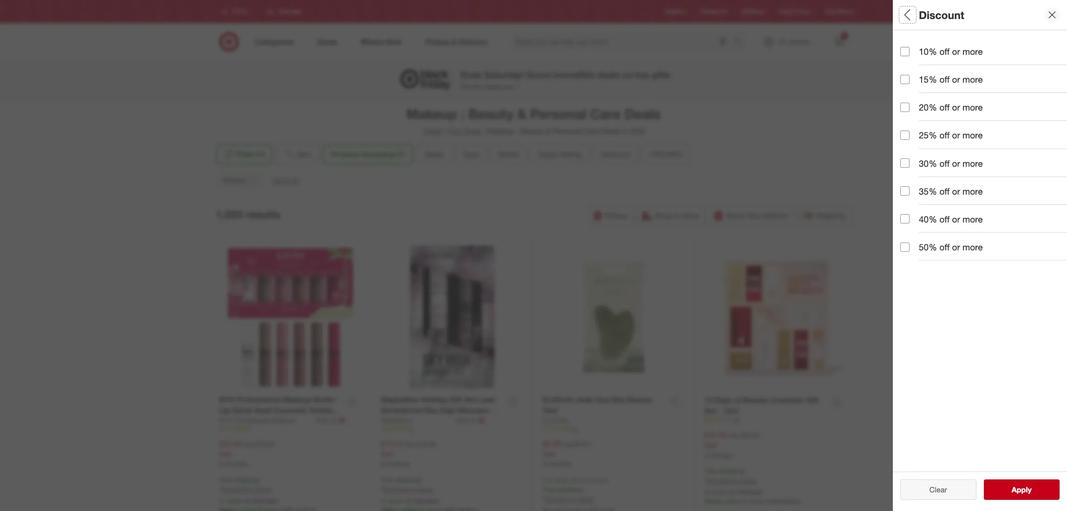 Task type: describe. For each thing, give the bounding box(es) containing it.
gua
[[595, 395, 610, 404]]

jade
[[576, 395, 593, 404]]

2pc
[[436, 416, 449, 426]]

2
[[410, 426, 413, 433]]

fl
[[270, 416, 274, 426]]

mascara
[[458, 406, 489, 415]]

within
[[725, 498, 742, 505]]

ecotools link
[[543, 416, 569, 425]]

filter (1)
[[236, 150, 265, 159]]

search
[[730, 38, 752, 47]]

- inside the 12 days of beauty cosmetic gift set - 12ct
[[719, 406, 722, 415]]

oz/6pc
[[276, 416, 300, 426]]

ships
[[556, 477, 569, 484]]

or for 30%
[[953, 158, 961, 169]]

more for 50% off or more
[[963, 242, 984, 252]]

off for 15%
[[940, 74, 950, 85]]

¬ for holiday
[[339, 416, 345, 425]]

off for 50%
[[940, 242, 950, 252]]

reg for set
[[729, 431, 738, 439]]

professional for nyx professional makeup butter lip gloss vault cosmetic holiday gift set - 1.62 fl oz/6pc
[[237, 395, 281, 404]]

sort
[[297, 150, 311, 159]]

makeup : beauty & personal care deals target / top deals / makeup : beauty & personal care deals (1,023)
[[407, 106, 661, 136]]

new for holiday
[[317, 416, 330, 424]]

- inside nyx professional makeup butter lip gloss vault cosmetic holiday gift set - 1.62 fl oz/6pc
[[248, 416, 251, 426]]

maybelline for maybelline holiday gift set lash sensational sky high mascara & tinted primer - 2pc
[[381, 395, 419, 404]]

2 horizontal spatial &
[[546, 126, 551, 136]]

ecotools for ecotools
[[543, 416, 569, 424]]

10%
[[920, 46, 938, 57]]

$20.00 for -
[[740, 431, 760, 439]]

weekly ad
[[701, 8, 727, 15]]

1 horizontal spatial :
[[517, 126, 519, 136]]

15%
[[920, 74, 938, 85]]

all inside all filters dialog
[[945, 485, 952, 495]]

more for 40% off or more
[[963, 214, 984, 224]]

$14.24
[[381, 439, 404, 448]]

nyx professional makeup butter lip gloss vault cosmetic holiday gift set - 1.62 fl oz/6pc
[[219, 395, 336, 426]]

0 horizontal spatial clear all
[[272, 176, 299, 185]]

or for 10%
[[953, 46, 961, 57]]

10% off or more
[[920, 46, 984, 57]]

15% off or more checkbox
[[901, 75, 910, 84]]

pickup button
[[589, 205, 634, 226]]

incredible
[[554, 69, 595, 80]]

free shipping * * exclusions apply. in stock at  glendale ready within 6 hours with pickup
[[705, 467, 801, 505]]

¬ for mascara
[[479, 416, 485, 425]]

off for 10%
[[940, 46, 950, 57]]

new at ¬ for holiday
[[317, 416, 345, 425]]

or for 40%
[[953, 214, 961, 224]]

$15.00 reg $20.00 sale at glendale for set
[[705, 430, 760, 459]]

- inside maybelline holiday gift set lash sensational sky high mascara & tinted primer - 2pc
[[431, 416, 434, 426]]

makeup inside product grouping makeup
[[901, 81, 924, 89]]

0 horizontal spatial guest rating button
[[530, 144, 590, 165]]

$35
[[583, 477, 592, 484]]

shipping
[[816, 211, 846, 220]]

50% off or more checkbox
[[901, 242, 910, 252]]

stock for nyx professional makeup butter lip gloss vault cosmetic holiday gift set - 1.62 fl oz/6pc
[[227, 497, 242, 505]]

now.
[[502, 83, 515, 91]]

days
[[715, 396, 733, 405]]

shop in store
[[655, 211, 700, 220]]

0 horizontal spatial deals
[[484, 83, 500, 91]]

1 horizontal spatial 1 link
[[830, 32, 850, 52]]

or for 15%
[[953, 74, 961, 85]]

30% off or more checkbox
[[901, 159, 910, 168]]

nyx professional makeup
[[219, 416, 295, 424]]

0 horizontal spatial clear all button
[[272, 176, 299, 186]]

makeup inside nyx professional makeup butter lip gloss vault cosmetic holiday gift set - 1.62 fl oz/6pc
[[283, 395, 311, 404]]

saturday!
[[485, 69, 525, 80]]

sky
[[425, 406, 438, 415]]

lash
[[478, 395, 495, 404]]

0 vertical spatial deals button
[[901, 30, 1068, 63]]

0 vertical spatial guest rating
[[538, 150, 582, 159]]

product for product grouping makeup
[[901, 69, 934, 80]]

top deals link
[[449, 126, 482, 136]]

32 link
[[543, 425, 686, 433]]

stores
[[838, 8, 854, 15]]

holiday inside nyx professional makeup butter lip gloss vault cosmetic holiday gift set - 1.62 fl oz/6pc
[[310, 406, 336, 415]]

more for 30% off or more
[[963, 158, 984, 169]]

top
[[636, 69, 650, 80]]

filter (1) button
[[216, 144, 272, 165]]

0 vertical spatial target
[[779, 8, 795, 15]]

1 horizontal spatial guest rating button
[[901, 160, 1068, 193]]

1 horizontal spatial discount button
[[901, 193, 1068, 225]]

primer
[[405, 416, 429, 426]]

ready
[[705, 498, 723, 505]]

reg for sky
[[405, 440, 415, 448]]

only ships with $35 orders
[[543, 477, 609, 484]]

shop
[[655, 211, 673, 220]]

nyx professional makeup link
[[219, 416, 315, 425]]

same
[[727, 211, 746, 220]]

glendale inside free shipping * * exclusions apply. in stock at  glendale ready within 6 hours with pickup
[[737, 488, 763, 496]]

deals up (1,023)
[[625, 106, 661, 122]]

$5.09 reg $6.79 sale at glendale
[[543, 439, 590, 468]]

makeup button
[[216, 170, 263, 191]]

reg for vault
[[244, 440, 253, 448]]

1 vertical spatial deals button
[[417, 144, 452, 165]]

$15.00 for nyx professional makeup butter lip gloss vault cosmetic holiday gift set - 1.62 fl oz/6pc
[[219, 439, 242, 448]]

exclusions apply. link for 12 days of beauty cosmetic gift set - 12ct
[[707, 477, 757, 485]]

all filters dialog
[[894, 0, 1068, 511]]

50% off or more
[[920, 242, 984, 252]]

cosmetic inside nyx professional makeup butter lip gloss vault cosmetic holiday gift set - 1.62 fl oz/6pc
[[274, 406, 308, 415]]

in stock at  glendale for $14.24
[[381, 497, 439, 505]]

target inside makeup : beauty & personal care deals target / top deals / makeup : beauty & personal care deals (1,023)
[[422, 126, 443, 136]]

$6.79
[[574, 440, 590, 448]]

1 vertical spatial fpo/apo button
[[901, 225, 1068, 258]]

12
[[705, 396, 713, 405]]

sale for maybelline holiday gift set lash sensational sky high mascara & tinted primer - 2pc
[[381, 450, 394, 458]]

$5.09
[[543, 439, 561, 448]]

What can we help you find? suggestions appear below search field
[[510, 32, 737, 52]]

discount dialog
[[894, 0, 1068, 511]]

35% off or more checkbox
[[901, 187, 910, 196]]

more for 35% off or more
[[963, 186, 984, 197]]

32
[[572, 426, 578, 433]]

1 vertical spatial discount
[[601, 150, 631, 159]]

apply. inside free shipping * * exclusions apply. in stock at  glendale ready within 6 hours with pickup
[[740, 477, 757, 485]]

in for maybelline holiday gift set lash sensational sky high mascara & tinted primer - 2pc
[[381, 497, 387, 505]]

lip
[[219, 406, 230, 415]]

clear button
[[901, 480, 977, 500]]

apply button
[[984, 480, 1060, 500]]

same day delivery button
[[709, 205, 796, 226]]

$14.24 reg $18.99 sale at glendale
[[381, 439, 436, 468]]

0 vertical spatial all
[[292, 176, 299, 185]]

in
[[675, 211, 681, 220]]

in stock at  glendale for $15.00
[[219, 497, 278, 505]]

tool
[[543, 406, 558, 415]]

sha
[[612, 395, 625, 404]]

ecotools jade gua sha beauty tool
[[543, 395, 652, 415]]

$20.00 for cosmetic
[[255, 440, 274, 448]]

tinted
[[381, 416, 403, 426]]

off for 35%
[[940, 186, 950, 197]]

registry link
[[666, 8, 686, 16]]

more for 15% off or more
[[963, 74, 984, 85]]

or for 35%
[[953, 186, 961, 197]]

guest rating inside all filters dialog
[[901, 170, 956, 181]]

set inside maybelline holiday gift set lash sensational sky high mascara & tinted primer - 2pc
[[465, 395, 476, 404]]

deals inside all filters dialog
[[901, 40, 925, 51]]

butter
[[313, 395, 335, 404]]

1.62
[[253, 416, 268, 426]]

44 link
[[705, 416, 848, 425]]

grouping for product grouping makeup
[[937, 69, 976, 80]]

weekly ad link
[[701, 8, 727, 16]]

search button
[[730, 32, 752, 54]]

high
[[440, 406, 456, 415]]

0 vertical spatial personal
[[531, 106, 587, 122]]

1 vertical spatial 1 link
[[219, 425, 363, 433]]

35% off or more
[[920, 186, 984, 197]]

at inside $14.24 reg $18.99 sale at glendale
[[381, 461, 386, 468]]

or for 25%
[[953, 130, 961, 141]]

store
[[683, 211, 700, 220]]

0 horizontal spatial fpo/apo button
[[642, 144, 691, 165]]

professional for nyx professional makeup
[[234, 416, 270, 424]]

0 horizontal spatial brand
[[499, 150, 519, 159]]

exclusions inside free shipping * * exclusions apply. in stock at  glendale ready within 6 hours with pickup
[[707, 477, 738, 485]]

filter
[[236, 150, 254, 159]]

2 horizontal spatial free shipping * * exclusions apply.
[[543, 486, 596, 504]]

1 horizontal spatial brand button
[[901, 128, 1068, 160]]



Task type: locate. For each thing, give the bounding box(es) containing it.
grouping inside product grouping makeup
[[937, 69, 976, 80]]

2 / from the left
[[484, 126, 486, 136]]

20% off or more checkbox
[[901, 103, 910, 112]]

1 vertical spatial :
[[517, 126, 519, 136]]

7 or from the top
[[953, 214, 961, 224]]

more up 20% off or more at the right top of page
[[963, 74, 984, 85]]

beauty
[[469, 106, 514, 122], [521, 126, 544, 136], [627, 395, 652, 404], [744, 396, 769, 405]]

2 new from the left
[[456, 416, 470, 424]]

reg left $6.79
[[563, 440, 572, 448]]

5 or from the top
[[953, 158, 961, 169]]

or for 20%
[[953, 102, 961, 113]]

off
[[940, 46, 950, 57], [940, 74, 950, 85], [940, 102, 950, 113], [940, 130, 950, 141], [940, 158, 950, 169], [940, 186, 950, 197], [940, 214, 950, 224], [940, 242, 950, 252]]

all
[[901, 8, 914, 21]]

target link
[[422, 126, 443, 136]]

12ct
[[724, 406, 739, 415]]

- left '1.62'
[[248, 416, 251, 426]]

2 (1) from the left
[[396, 150, 405, 159]]

8 off from the top
[[940, 242, 950, 252]]

sale inside $5.09 reg $6.79 sale at glendale
[[543, 450, 556, 458]]

1 horizontal spatial clear all
[[926, 485, 952, 495]]

1 vertical spatial personal
[[553, 126, 582, 136]]

makeup
[[901, 81, 924, 89], [407, 106, 458, 122], [488, 126, 515, 136], [223, 176, 246, 184], [283, 395, 311, 404], [272, 416, 295, 424]]

maybelline holiday gift set lash sensational sky high mascara & tinted primer - 2pc
[[381, 395, 496, 426]]

set inside nyx professional makeup butter lip gloss vault cosmetic holiday gift set - 1.62 fl oz/6pc
[[234, 416, 246, 426]]

0 horizontal spatial -
[[248, 416, 251, 426]]

3 more from the top
[[963, 102, 984, 113]]

new at ¬ for mascara
[[456, 416, 485, 425]]

target left top
[[422, 126, 443, 136]]

grouping for product grouping (1)
[[362, 150, 394, 159]]

2 ¬ from the left
[[479, 416, 485, 425]]

with inside free shipping * * exclusions apply. in stock at  glendale ready within 6 hours with pickup
[[768, 498, 780, 505]]

0 vertical spatial 1
[[844, 33, 846, 39]]

maybelline down sensational
[[381, 416, 413, 424]]

1 more from the top
[[963, 46, 984, 57]]

holiday inside maybelline holiday gift set lash sensational sky high mascara & tinted primer - 2pc
[[421, 395, 448, 404]]

8 or from the top
[[953, 242, 961, 252]]

sale inside $14.24 reg $18.99 sale at glendale
[[381, 450, 394, 458]]

0 horizontal spatial fpo/apo
[[650, 150, 683, 159]]

get
[[461, 83, 472, 91]]

4 off from the top
[[940, 130, 950, 141]]

clear all button
[[272, 176, 299, 186], [901, 480, 977, 500]]

type button
[[901, 95, 1068, 128], [455, 144, 487, 165]]

:
[[461, 106, 465, 122], [517, 126, 519, 136]]

brand down makeup : beauty & personal care deals target / top deals / makeup : beauty & personal care deals (1,023)
[[499, 150, 519, 159]]

5 more from the top
[[963, 158, 984, 169]]

delivery
[[763, 211, 789, 220]]

1 horizontal spatial /
[[484, 126, 486, 136]]

0 horizontal spatial $15.00 reg $20.00 sale at glendale
[[219, 439, 274, 468]]

nyx
[[219, 395, 235, 404], [219, 416, 232, 424]]

professional inside nyx professional makeup butter lip gloss vault cosmetic holiday gift set - 1.62 fl oz/6pc
[[237, 395, 281, 404]]

2 vertical spatial set
[[234, 416, 246, 426]]

sale for nyx professional makeup butter lip gloss vault cosmetic holiday gift set - 1.62 fl oz/6pc
[[219, 450, 232, 458]]

see results button
[[984, 480, 1060, 500]]

gift
[[450, 395, 463, 404], [807, 396, 820, 405], [219, 416, 232, 426]]

1 vertical spatial care
[[584, 126, 600, 136]]

1 down the stores
[[844, 33, 846, 39]]

40% off or more checkbox
[[901, 215, 910, 224]]

guest rating down makeup : beauty & personal care deals target / top deals / makeup : beauty & personal care deals (1,023)
[[538, 150, 582, 159]]

or for 50%
[[953, 242, 961, 252]]

type button down top deals link
[[455, 144, 487, 165]]

4 or from the top
[[953, 130, 961, 141]]

1 horizontal spatial $20.00
[[740, 431, 760, 439]]

6
[[744, 498, 748, 505]]

1,023 results
[[216, 208, 280, 221]]

target circle
[[779, 8, 811, 15]]

1 / from the left
[[445, 126, 447, 136]]

1 horizontal spatial in
[[381, 497, 387, 505]]

stock for maybelline holiday gift set lash sensational sky high mascara & tinted primer - 2pc
[[388, 497, 404, 505]]

1 vertical spatial type
[[463, 150, 479, 159]]

1 ¬ from the left
[[339, 416, 345, 425]]

filters
[[917, 8, 946, 21]]

nyx professional makeup butter lip gloss vault cosmetic holiday gift set - 1.62 fl oz/6pc link
[[219, 395, 341, 426]]

reg inside $5.09 reg $6.79 sale at glendale
[[563, 440, 572, 448]]

product inside product grouping makeup
[[901, 69, 934, 80]]

15% off or more
[[920, 74, 984, 85]]

0 horizontal spatial (1)
[[256, 150, 265, 159]]

beauty inside ecotools jade gua sha beauty tool
[[627, 395, 652, 404]]

gift inside the 12 days of beauty cosmetic gift set - 12ct
[[807, 396, 820, 405]]

0 horizontal spatial brand button
[[491, 144, 527, 165]]

free inside free shipping * * exclusions apply. in stock at  glendale ready within 6 hours with pickup
[[705, 467, 718, 475]]

only
[[543, 477, 554, 484]]

12 days of beauty cosmetic gift set - 12ct image
[[705, 246, 848, 390], [705, 246, 848, 390]]

deals button
[[901, 30, 1068, 63], [417, 144, 452, 165]]

see
[[1003, 485, 1016, 495]]

0 horizontal spatial 1
[[248, 426, 251, 433]]

0 vertical spatial care
[[591, 106, 621, 122]]

- left 2pc
[[431, 416, 434, 426]]

cosmetic up 44 link
[[771, 396, 805, 405]]

professional up vault
[[237, 395, 281, 404]]

target circle link
[[779, 8, 811, 16]]

maybelline
[[381, 395, 419, 404], [381, 416, 413, 424]]

pickup
[[782, 498, 801, 505]]

target
[[779, 8, 795, 15], [422, 126, 443, 136]]

0 horizontal spatial with
[[571, 477, 581, 484]]

1 horizontal spatial fpo/apo
[[901, 235, 941, 246]]

makeup inside button
[[223, 176, 246, 184]]

ecotools up tool
[[543, 395, 574, 404]]

1 or from the top
[[953, 46, 961, 57]]

1 in stock at  glendale from the left
[[219, 497, 278, 505]]

or right 20%
[[953, 102, 961, 113]]

type inside all filters dialog
[[901, 105, 921, 116]]

same day delivery
[[727, 211, 789, 220]]

guest down '30% off or more' checkbox
[[901, 170, 926, 181]]

product down 10%
[[901, 69, 934, 80]]

discount inside dialog
[[920, 8, 965, 21]]

sale for ecotools jade gua sha beauty tool
[[543, 450, 556, 458]]

sensational
[[381, 406, 423, 415]]

redcard
[[742, 8, 765, 15]]

gift inside nyx professional makeup butter lip gloss vault cosmetic holiday gift set - 1.62 fl oz/6pc
[[219, 416, 232, 426]]

rating inside all filters dialog
[[928, 170, 956, 181]]

0 vertical spatial nyx
[[219, 395, 235, 404]]

results right '1,023' at the left of page
[[246, 208, 280, 221]]

0 vertical spatial holiday
[[421, 395, 448, 404]]

clear for right clear all button
[[926, 485, 943, 495]]

results inside button
[[1018, 485, 1042, 495]]

new down butter at the left of page
[[317, 416, 330, 424]]

7 more from the top
[[963, 214, 984, 224]]

glendale inside $5.09 reg $6.79 sale at glendale
[[549, 461, 572, 468]]

off for 20%
[[940, 102, 950, 113]]

or right 50%
[[953, 242, 961, 252]]

1 vertical spatial &
[[546, 126, 551, 136]]

1 horizontal spatial (1)
[[396, 150, 405, 159]]

1 maybelline from the top
[[381, 395, 419, 404]]

$15.00 for 12 days of beauty cosmetic gift set - 12ct
[[705, 430, 727, 440]]

reg inside $14.24 reg $18.99 sale at glendale
[[405, 440, 415, 448]]

1 vertical spatial set
[[705, 406, 717, 415]]

professional down the gloss
[[234, 416, 270, 424]]

1 vertical spatial type button
[[455, 144, 487, 165]]

gift up high
[[450, 395, 463, 404]]

$15.00 down 12ct on the right bottom of page
[[705, 430, 727, 440]]

holiday down butter at the left of page
[[310, 406, 336, 415]]

1 vertical spatial guest
[[901, 170, 926, 181]]

$15.00 reg $20.00 sale at glendale down the nyx professional makeup
[[219, 439, 274, 468]]

results for see results
[[1018, 485, 1042, 495]]

off right 50%
[[940, 242, 950, 252]]

more up 15% off or more
[[963, 46, 984, 57]]

2 nyx from the top
[[219, 416, 232, 424]]

4 more from the top
[[963, 130, 984, 141]]

type up 25% off or more option
[[901, 105, 921, 116]]

1 horizontal spatial $15.00 reg $20.00 sale at glendale
[[705, 430, 760, 459]]

0 vertical spatial with
[[571, 477, 581, 484]]

maybelline inside maybelline link
[[381, 416, 413, 424]]

2 new at ¬ from the left
[[456, 416, 485, 425]]

30% off or more
[[920, 158, 984, 169]]

0 vertical spatial deals
[[598, 69, 620, 80]]

1 ecotools from the top
[[543, 395, 574, 404]]

in inside free shipping * * exclusions apply. in stock at  glendale ready within 6 hours with pickup
[[705, 488, 710, 496]]

1 horizontal spatial set
[[465, 395, 476, 404]]

ecotools inside ecotools jade gua sha beauty tool
[[543, 395, 574, 404]]

maybelline up sensational
[[381, 395, 419, 404]]

1 horizontal spatial deals button
[[901, 30, 1068, 63]]

0 vertical spatial fpo/apo
[[650, 150, 683, 159]]

1 vertical spatial maybelline
[[381, 416, 413, 424]]

20%
[[920, 102, 938, 113]]

1 new from the left
[[317, 416, 330, 424]]

free shipping * * exclusions apply. for $15.00
[[219, 476, 272, 494]]

Include out of stock checkbox
[[901, 267, 910, 276]]

cosmetic inside the 12 days of beauty cosmetic gift set - 12ct
[[771, 396, 805, 405]]

nyx inside nyx professional makeup butter lip gloss vault cosmetic holiday gift set - 1.62 fl oz/6pc
[[219, 395, 235, 404]]

of
[[735, 396, 742, 405]]

score
[[527, 69, 552, 80]]

maybelline inside maybelline holiday gift set lash sensational sky high mascara & tinted primer - 2pc
[[381, 395, 419, 404]]

new
[[317, 416, 330, 424], [456, 416, 470, 424]]

glendale inside $14.24 reg $18.99 sale at glendale
[[388, 461, 410, 468]]

1 off from the top
[[940, 46, 950, 57]]

1 horizontal spatial guest rating
[[901, 170, 956, 181]]

1 horizontal spatial clear all button
[[901, 480, 977, 500]]

set up mascara
[[465, 395, 476, 404]]

sale for 12 days of beauty cosmetic gift set - 12ct
[[705, 441, 718, 449]]

discount button
[[593, 144, 639, 165], [901, 193, 1068, 225]]

sort button
[[276, 144, 319, 165]]

product grouping makeup
[[901, 69, 976, 89]]

reg down the nyx professional makeup
[[244, 440, 253, 448]]

more down 30% off or more
[[963, 186, 984, 197]]

product right sort
[[331, 150, 360, 159]]

with left $35
[[571, 477, 581, 484]]

/ right top deals link
[[484, 126, 486, 136]]

reg down the 44
[[729, 431, 738, 439]]

clear inside all filters dialog
[[926, 485, 943, 495]]

discount up the 40%
[[901, 203, 939, 213]]

0 horizontal spatial target
[[422, 126, 443, 136]]

deals right top
[[463, 126, 482, 136]]

hours
[[750, 498, 766, 505]]

more down 15% off or more
[[963, 102, 984, 113]]

vault
[[254, 406, 272, 415]]

1 horizontal spatial -
[[431, 416, 434, 426]]

clear
[[272, 176, 289, 185], [926, 485, 943, 495], [930, 485, 948, 495]]

$20.00 down 44 link
[[740, 431, 760, 439]]

exclusions apply. link for nyx professional makeup butter lip gloss vault cosmetic holiday gift set - 1.62 fl oz/6pc
[[222, 486, 272, 494]]

1 (1) from the left
[[256, 150, 265, 159]]

brand inside all filters dialog
[[901, 137, 926, 148]]

2 or from the top
[[953, 74, 961, 85]]

at inside $5.09 reg $6.79 sale at glendale
[[543, 461, 548, 468]]

or right the 40%
[[953, 214, 961, 224]]

gloss
[[232, 406, 252, 415]]

0 horizontal spatial $20.00
[[255, 440, 274, 448]]

guest inside all filters dialog
[[901, 170, 926, 181]]

sale down lip
[[219, 450, 232, 458]]

2 more from the top
[[963, 74, 984, 85]]

more for 20% off or more
[[963, 102, 984, 113]]

8 more from the top
[[963, 242, 984, 252]]

free
[[705, 467, 718, 475], [219, 476, 232, 484], [381, 476, 394, 484], [543, 486, 556, 494]]

exclusions apply. link for maybelline holiday gift set lash sensational sky high mascara & tinted primer - 2pc
[[384, 486, 434, 494]]

fpo/apo button down 40% off or more
[[901, 225, 1068, 258]]

0 horizontal spatial product
[[331, 150, 360, 159]]

off right the 40%
[[940, 214, 950, 224]]

1 vertical spatial brand
[[499, 150, 519, 159]]

top
[[449, 126, 461, 136]]

(1) inside button
[[256, 150, 265, 159]]

circle
[[796, 8, 811, 15]]

holiday up "sky" on the bottom of page
[[421, 395, 448, 404]]

nyx up lip
[[219, 395, 235, 404]]

0 vertical spatial type
[[901, 105, 921, 116]]

off right 35%
[[940, 186, 950, 197]]

12 days of beauty cosmetic gift set - 12ct link
[[705, 395, 827, 416]]

6 off from the top
[[940, 186, 950, 197]]

1 horizontal spatial gift
[[450, 395, 463, 404]]

2 in stock at  glendale from the left
[[381, 497, 439, 505]]

7 off from the top
[[940, 214, 950, 224]]

type
[[901, 105, 921, 116], [463, 150, 479, 159]]

new at ¬ down mascara
[[456, 416, 485, 425]]

shipping inside free shipping * * exclusions apply. in stock at  glendale ready within 6 hours with pickup
[[720, 467, 744, 475]]

or right '30%'
[[953, 158, 961, 169]]

find stores
[[826, 8, 854, 15]]

$15.00 down lip
[[219, 439, 242, 448]]

deals left 'on'
[[598, 69, 620, 80]]

or right 25%
[[953, 130, 961, 141]]

reg down 2
[[405, 440, 415, 448]]

1 vertical spatial results
[[1018, 485, 1042, 495]]

2 link
[[381, 425, 524, 433]]

off right 15%
[[940, 74, 950, 85]]

cosmetic up oz/6pc
[[274, 406, 308, 415]]

1 vertical spatial cosmetic
[[274, 406, 308, 415]]

cosmetic
[[771, 396, 805, 405], [274, 406, 308, 415]]

target left circle
[[779, 8, 795, 15]]

0 vertical spatial guest
[[538, 150, 558, 159]]

0 vertical spatial cosmetic
[[771, 396, 805, 405]]

maybelline holiday gift set lash sensational sky high mascara & tinted primer - 2pc image
[[381, 246, 524, 389], [381, 246, 524, 389]]

1 nyx from the top
[[219, 395, 235, 404]]

1 horizontal spatial cosmetic
[[771, 396, 805, 405]]

fpo/apo inside all filters dialog
[[901, 235, 941, 246]]

0 horizontal spatial :
[[461, 106, 465, 122]]

1 horizontal spatial 1
[[844, 33, 846, 39]]

find stores link
[[826, 8, 854, 16]]

off for 40%
[[940, 214, 950, 224]]

3 or from the top
[[953, 102, 961, 113]]

$15.00 reg $20.00 sale at glendale for vault
[[219, 439, 274, 468]]

set
[[465, 395, 476, 404], [705, 406, 717, 415], [234, 416, 246, 426]]

2 maybelline from the top
[[381, 416, 413, 424]]

gift down lip
[[219, 416, 232, 426]]

discount down (1,023)
[[601, 150, 631, 159]]

in for nyx professional makeup butter lip gloss vault cosmetic holiday gift set - 1.62 fl oz/6pc
[[219, 497, 225, 505]]

set down the gloss
[[234, 416, 246, 426]]

0 horizontal spatial rating
[[560, 150, 582, 159]]

results for 1,023 results
[[246, 208, 280, 221]]

$15.00 reg $20.00 sale at glendale down the 44
[[705, 430, 760, 459]]

at inside free shipping * * exclusions apply. in stock at  glendale ready within 6 hours with pickup
[[730, 488, 735, 496]]

off right '30%'
[[940, 158, 950, 169]]

0 horizontal spatial all
[[292, 176, 299, 185]]

1 horizontal spatial type
[[901, 105, 921, 116]]

1 vertical spatial rating
[[928, 170, 956, 181]]

or right 15%
[[953, 74, 961, 85]]

1 horizontal spatial guest
[[901, 170, 926, 181]]

or
[[953, 46, 961, 57], [953, 74, 961, 85], [953, 102, 961, 113], [953, 130, 961, 141], [953, 158, 961, 169], [953, 186, 961, 197], [953, 214, 961, 224], [953, 242, 961, 252]]

results right see
[[1018, 485, 1042, 495]]

type down top deals link
[[463, 150, 479, 159]]

40%
[[920, 214, 938, 224]]

0 horizontal spatial grouping
[[362, 150, 394, 159]]

1 horizontal spatial rating
[[928, 170, 956, 181]]

orders
[[593, 477, 609, 484]]

clear for leftmost clear all button
[[272, 176, 289, 185]]

new up 2 link at the left of page
[[456, 416, 470, 424]]

ecotools down tool
[[543, 416, 569, 424]]

pickup
[[606, 211, 628, 220]]

or right 10%
[[953, 46, 961, 57]]

set inside the 12 days of beauty cosmetic gift set - 12ct
[[705, 406, 717, 415]]

10% off or more checkbox
[[901, 47, 910, 56]]

44
[[734, 417, 740, 424]]

nyx professional makeup butter lip gloss vault cosmetic holiday gift set - 1.62 fl oz/6pc image
[[219, 246, 363, 389], [219, 246, 363, 389]]

more for 25% off or more
[[963, 130, 984, 141]]

0 vertical spatial &
[[518, 106, 527, 122]]

deals down 'all'
[[901, 40, 925, 51]]

1 horizontal spatial &
[[518, 106, 527, 122]]

new for mascara
[[456, 416, 470, 424]]

- left 12ct on the right bottom of page
[[719, 406, 722, 415]]

1 vertical spatial clear all
[[926, 485, 952, 495]]

set down 12
[[705, 406, 717, 415]]

1 vertical spatial nyx
[[219, 416, 232, 424]]

/ left top
[[445, 126, 447, 136]]

$18.99
[[417, 440, 436, 448]]

1 vertical spatial with
[[768, 498, 780, 505]]

sale down "$5.09"
[[543, 450, 556, 458]]

deals button up 15% off or more
[[901, 30, 1068, 63]]

brand button
[[901, 128, 1068, 160], [491, 144, 527, 165]]

0 vertical spatial fpo/apo button
[[642, 144, 691, 165]]

1 vertical spatial holiday
[[310, 406, 336, 415]]

fpo/apo button down (1,023)
[[642, 144, 691, 165]]

product grouping (1)
[[331, 150, 405, 159]]

clear inside discount dialog
[[930, 485, 948, 495]]

0 horizontal spatial type
[[463, 150, 479, 159]]

nyx for nyx professional makeup
[[219, 416, 232, 424]]

sale down 12
[[705, 441, 718, 449]]

discount right 'all'
[[920, 8, 965, 21]]

gift inside maybelline holiday gift set lash sensational sky high mascara & tinted primer - 2pc
[[450, 395, 463, 404]]

sale down '$14.24'
[[381, 450, 394, 458]]

ecotools jade gua sha beauty tool image
[[543, 246, 686, 389], [543, 246, 686, 389]]

0 horizontal spatial in stock at  glendale
[[219, 497, 278, 505]]

off for 25%
[[940, 130, 950, 141]]

0 horizontal spatial discount button
[[593, 144, 639, 165]]

product for product grouping (1)
[[331, 150, 360, 159]]

guest rating down '30%'
[[901, 170, 956, 181]]

5 off from the top
[[940, 158, 950, 169]]

deals down the 'target' link
[[425, 150, 444, 159]]

deals button down the 'target' link
[[417, 144, 452, 165]]

maybelline for maybelline
[[381, 416, 413, 424]]

more up 50% off or more on the right top of the page
[[963, 214, 984, 224]]

nyx down lip
[[219, 416, 232, 424]]

1 horizontal spatial all
[[945, 485, 952, 495]]

0 vertical spatial type button
[[901, 95, 1068, 128]]

deals left (1,023)
[[602, 126, 621, 136]]

more down 40% off or more
[[963, 242, 984, 252]]

3 off from the top
[[940, 102, 950, 113]]

0 horizontal spatial new at ¬
[[317, 416, 345, 425]]

0 horizontal spatial new
[[317, 416, 330, 424]]

ecotools for ecotools jade gua sha beauty tool
[[543, 395, 574, 404]]

25% off or more
[[920, 130, 984, 141]]

1 horizontal spatial type button
[[901, 95, 1068, 128]]

1 vertical spatial deals
[[484, 83, 500, 91]]

1 new at ¬ from the left
[[317, 416, 345, 425]]

1 horizontal spatial in stock at  glendale
[[381, 497, 439, 505]]

6 or from the top
[[953, 186, 961, 197]]

free shipping * * exclusions apply.
[[219, 476, 272, 494], [381, 476, 434, 494], [543, 486, 596, 504]]

$20.00 down '1.62'
[[255, 440, 274, 448]]

guest down makeup : beauty & personal care deals target / top deals / makeup : beauty & personal care deals (1,023)
[[538, 150, 558, 159]]

off right 20%
[[940, 102, 950, 113]]

2 ecotools from the top
[[543, 416, 569, 424]]

1 horizontal spatial new at ¬
[[456, 416, 485, 425]]

1 vertical spatial 1
[[248, 426, 251, 433]]

0 horizontal spatial gift
[[219, 416, 232, 426]]

discount inside all filters dialog
[[901, 203, 939, 213]]

20% off or more
[[920, 102, 984, 113]]

shop in store button
[[638, 205, 706, 226]]

at
[[332, 416, 337, 424], [471, 416, 477, 424], [705, 452, 710, 459], [219, 461, 224, 468], [381, 461, 386, 468], [543, 461, 548, 468], [730, 488, 735, 496], [244, 497, 250, 505], [406, 497, 412, 505]]

apply
[[1012, 485, 1032, 495]]

beauty inside the 12 days of beauty cosmetic gift set - 12ct
[[744, 396, 769, 405]]

/
[[445, 126, 447, 136], [484, 126, 486, 136]]

0 horizontal spatial guest
[[538, 150, 558, 159]]

ecotools
[[543, 395, 574, 404], [543, 416, 569, 424]]

0 horizontal spatial holiday
[[310, 406, 336, 415]]

off right 10%
[[940, 46, 950, 57]]

25% off or more checkbox
[[901, 131, 910, 140]]

off for 30%
[[940, 158, 950, 169]]

gift up 44 link
[[807, 396, 820, 405]]

0 horizontal spatial 1 link
[[219, 425, 363, 433]]

2 horizontal spatial set
[[705, 406, 717, 415]]

0 horizontal spatial type button
[[455, 144, 487, 165]]

ends saturday! score incredible deals on top gifts get the deals now.
[[461, 69, 671, 91]]

stock inside free shipping * * exclusions apply. in stock at  glendale ready within 6 hours with pickup
[[712, 488, 728, 496]]

ad
[[721, 8, 727, 15]]

deals right the the
[[484, 83, 500, 91]]

free shipping * * exclusions apply. for $14.24
[[381, 476, 434, 494]]

0 horizontal spatial &
[[491, 406, 496, 415]]

0 horizontal spatial cosmetic
[[274, 406, 308, 415]]

1 vertical spatial guest rating
[[901, 170, 956, 181]]

2 off from the top
[[940, 74, 950, 85]]

with
[[571, 477, 581, 484], [768, 498, 780, 505]]

0 vertical spatial clear all button
[[272, 176, 299, 186]]

1 horizontal spatial deals
[[598, 69, 620, 80]]

with right hours
[[768, 498, 780, 505]]

clear all inside all filters dialog
[[926, 485, 952, 495]]

0 vertical spatial ecotools
[[543, 395, 574, 404]]

0 vertical spatial discount button
[[593, 144, 639, 165]]

6 more from the top
[[963, 186, 984, 197]]

more for 10% off or more
[[963, 46, 984, 57]]

nyx for nyx professional makeup butter lip gloss vault cosmetic holiday gift set - 1.62 fl oz/6pc
[[219, 395, 235, 404]]

0 vertical spatial maybelline
[[381, 395, 419, 404]]

or right 35%
[[953, 186, 961, 197]]

new at ¬ down butter at the left of page
[[317, 416, 345, 425]]

type button up 25% off or more
[[901, 95, 1068, 128]]

off right 25%
[[940, 130, 950, 141]]

1,023
[[216, 208, 243, 221]]

& inside maybelline holiday gift set lash sensational sky high mascara & tinted primer - 2pc
[[491, 406, 496, 415]]

brand up '30% off or more' checkbox
[[901, 137, 926, 148]]

more up 35% off or more
[[963, 158, 984, 169]]

more up 30% off or more
[[963, 130, 984, 141]]

1 down the nyx professional makeup
[[248, 426, 251, 433]]

brand
[[901, 137, 926, 148], [499, 150, 519, 159]]



Task type: vqa. For each thing, say whether or not it's contained in the screenshot.
At a glance at the right of the page
no



